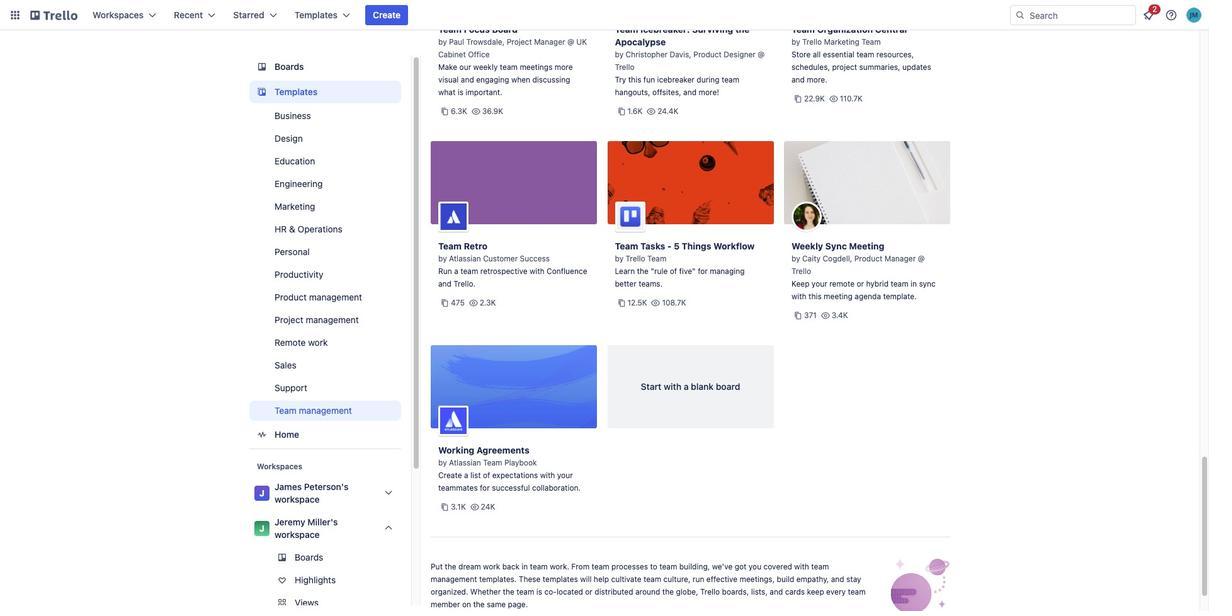 Task type: vqa. For each thing, say whether or not it's contained in the screenshot.


Task type: describe. For each thing, give the bounding box(es) containing it.
open information menu image
[[1166, 9, 1178, 21]]

highlights
[[295, 575, 336, 585]]

cabinet
[[439, 50, 466, 59]]

trello.
[[454, 279, 476, 289]]

project inside team focus board by paul trowsdale, project manager @ uk cabinet office make our weekly team meetings more visual and engaging when discussing what is important.
[[507, 37, 532, 47]]

weekly sync meeting by caity cogdell, product manager @ trello keep your remote or hybrid team in sync with this meeting agenda template.
[[792, 241, 936, 301]]

by inside weekly sync meeting by caity cogdell, product manager @ trello keep your remote or hybrid team in sync with this meeting agenda template.
[[792, 254, 801, 263]]

atlassian team playbook image
[[439, 406, 469, 436]]

starred button
[[226, 5, 285, 25]]

better
[[615, 279, 637, 289]]

globe,
[[676, 587, 699, 597]]

and inside team retro by atlassian customer success run a team retrospective with confluence and trello.
[[439, 279, 452, 289]]

engineering
[[275, 178, 323, 189]]

team down these
[[517, 587, 535, 597]]

110.7k
[[840, 94, 863, 103]]

team for team tasks - 5 things workflow by trello team learn the "rule of five" for managing better teams.
[[615, 241, 639, 251]]

team management link
[[250, 401, 401, 421]]

home image
[[255, 427, 270, 442]]

product inside weekly sync meeting by caity cogdell, product manager @ trello keep your remote or hybrid team in sync with this meeting agenda template.
[[855, 254, 883, 263]]

trello team image
[[615, 202, 646, 232]]

these
[[519, 575, 541, 584]]

of inside team tasks - 5 things workflow by trello team learn the "rule of five" for managing better teams.
[[670, 267, 678, 276]]

with inside button
[[664, 381, 682, 392]]

caity
[[803, 254, 821, 263]]

&
[[289, 224, 295, 234]]

board
[[492, 24, 518, 35]]

by inside team retro by atlassian customer success run a team retrospective with confluence and trello.
[[439, 254, 447, 263]]

caity cogdell, product manager @ trello image
[[792, 202, 822, 232]]

engineering link
[[250, 174, 401, 194]]

team for team icebreaker: surviving the apocalypse by christopher davis, product designer @ trello try this fun icebreaker during team hangouts, offsites, and more!
[[615, 24, 639, 35]]

icebreaker:
[[641, 24, 690, 35]]

by inside team tasks - 5 things workflow by trello team learn the "rule of five" for managing better teams.
[[615, 254, 624, 263]]

templates inside popup button
[[295, 9, 338, 20]]

we've
[[712, 562, 733, 572]]

forward image
[[399, 595, 414, 611]]

hr
[[275, 224, 287, 234]]

team for team organization central by trello marketing team store all essential team resources, schedules, project summaries, updates and more.
[[792, 24, 815, 35]]

managing
[[710, 267, 745, 276]]

475
[[451, 298, 465, 308]]

teams.
[[639, 279, 663, 289]]

create inside working agreements by atlassian team playbook create a list of expectations with your teammates for successful collaboration.
[[439, 471, 462, 480]]

member
[[431, 600, 460, 609]]

business
[[275, 110, 311, 121]]

run
[[439, 267, 452, 276]]

this inside weekly sync meeting by caity cogdell, product manager @ trello keep your remote or hybrid team in sync with this meeting agenda template.
[[809, 292, 822, 301]]

22.9k
[[805, 94, 825, 103]]

co-
[[545, 587, 557, 597]]

empathy,
[[797, 575, 829, 584]]

this inside team icebreaker: surviving the apocalypse by christopher davis, product designer @ trello try this fun icebreaker during team hangouts, offsites, and more!
[[629, 75, 642, 84]]

designer
[[724, 50, 756, 59]]

hr & operations link
[[250, 219, 401, 239]]

marketing link
[[250, 197, 401, 217]]

organized.
[[431, 587, 468, 597]]

james peterson's workspace
[[275, 481, 349, 505]]

1 vertical spatial templates
[[275, 86, 318, 97]]

a inside button
[[684, 381, 689, 392]]

updates
[[903, 62, 932, 72]]

back
[[503, 562, 520, 572]]

management inside put the dream work back in team work. from team processes to team building, we've got you covered with team management templates. these templates will help cultivate team culture, run effective meetings, build empathy, and stay organized. whether the team is co-located or distributed around the globe, trello boards, lists, and cards keep every team member on the same page.
[[431, 575, 477, 584]]

five"
[[680, 267, 696, 276]]

create inside button
[[373, 9, 401, 20]]

"rule
[[651, 267, 668, 276]]

support
[[275, 382, 307, 393]]

team down 'central'
[[862, 37, 881, 47]]

organization
[[818, 24, 874, 35]]

team for team retro by atlassian customer success run a team retrospective with confluence and trello.
[[439, 241, 462, 251]]

confluence
[[547, 267, 588, 276]]

when
[[512, 75, 531, 84]]

boards for views
[[295, 552, 323, 563]]

management for team management
[[299, 405, 352, 416]]

2 notifications image
[[1142, 8, 1157, 23]]

cogdell,
[[823, 254, 853, 263]]

all
[[813, 50, 821, 59]]

help
[[594, 575, 609, 584]]

team down to in the right of the page
[[644, 575, 662, 584]]

team inside team focus board by paul trowsdale, project manager @ uk cabinet office make our weekly team meetings more visual and engaging when discussing what is important.
[[500, 62, 518, 72]]

sync
[[826, 241, 847, 251]]

start with a blank board
[[641, 381, 741, 392]]

the down culture,
[[663, 587, 674, 597]]

@ for meeting
[[918, 254, 925, 263]]

recent
[[174, 9, 203, 20]]

highlights link
[[250, 570, 401, 590]]

of inside working agreements by atlassian team playbook create a list of expectations with your teammates for successful collaboration.
[[483, 471, 490, 480]]

by inside team organization central by trello marketing team store all essential team resources, schedules, project summaries, updates and more.
[[792, 37, 801, 47]]

during
[[697, 75, 720, 84]]

atlassian customer success image
[[439, 202, 469, 232]]

what
[[439, 88, 456, 97]]

1 vertical spatial project
[[275, 314, 304, 325]]

manager for meeting
[[885, 254, 916, 263]]

371
[[805, 311, 817, 320]]

work inside put the dream work back in team work. from team processes to team building, we've got you covered with team management templates. these templates will help cultivate team culture, run effective meetings, build empathy, and stay organized. whether the team is co-located or distributed around the globe, trello boards, lists, and cards keep every team member on the same page.
[[483, 562, 501, 572]]

workflow
[[714, 241, 755, 251]]

your inside weekly sync meeting by caity cogdell, product manager @ trello keep your remote or hybrid team in sync with this meeting agenda template.
[[812, 279, 828, 289]]

a for retro
[[454, 267, 459, 276]]

work.
[[550, 562, 570, 572]]

search image
[[1016, 10, 1026, 20]]

operations
[[298, 224, 343, 234]]

expectations
[[493, 471, 538, 480]]

108.7k
[[663, 298, 687, 308]]

1 vertical spatial marketing
[[275, 201, 315, 212]]

the inside team icebreaker: surviving the apocalypse by christopher davis, product designer @ trello try this fun icebreaker during team hangouts, offsites, and more!
[[736, 24, 750, 35]]

education link
[[250, 151, 401, 171]]

on
[[462, 600, 471, 609]]

team focus board by paul trowsdale, project manager @ uk cabinet office make our weekly team meetings more visual and engaging when discussing what is important.
[[439, 24, 587, 97]]

product inside team icebreaker: surviving the apocalypse by christopher davis, product designer @ trello try this fun icebreaker during team hangouts, offsites, and more!
[[694, 50, 722, 59]]

3.4k
[[832, 311, 849, 320]]

24k
[[481, 502, 495, 512]]

for for team
[[480, 483, 490, 493]]

workspaces inside dropdown button
[[93, 9, 144, 20]]

j for jeremy
[[260, 523, 265, 534]]

with inside put the dream work back in team work. from team processes to team building, we've got you covered with team management templates. these templates will help cultivate team culture, run effective meetings, build empathy, and stay organized. whether the team is co-located or distributed around the globe, trello boards, lists, and cards keep every team member on the same page.
[[795, 562, 810, 572]]

for for things
[[698, 267, 708, 276]]

template board image
[[255, 84, 270, 100]]

boards link for views
[[250, 548, 401, 568]]

your inside working agreements by atlassian team playbook create a list of expectations with your teammates for successful collaboration.
[[558, 471, 573, 480]]

j for james
[[260, 488, 265, 498]]

6.3k
[[451, 106, 467, 116]]

list
[[471, 471, 481, 480]]

schedules,
[[792, 62, 831, 72]]

workspaces button
[[85, 5, 164, 25]]

build
[[777, 575, 795, 584]]

and inside team icebreaker: surviving the apocalypse by christopher davis, product designer @ trello try this fun icebreaker during team hangouts, offsites, and more!
[[684, 88, 697, 97]]

primary element
[[0, 0, 1210, 30]]

personal
[[275, 246, 310, 257]]

surviving
[[693, 24, 734, 35]]

design link
[[250, 129, 401, 149]]

team for team management
[[275, 405, 297, 416]]

try
[[615, 75, 627, 84]]

back to home image
[[30, 5, 78, 25]]

central
[[876, 24, 908, 35]]

cards
[[786, 587, 805, 597]]

focus
[[464, 24, 490, 35]]

1.6k
[[628, 106, 643, 116]]

page.
[[508, 600, 528, 609]]

boards link for home
[[250, 55, 401, 78]]

a for agreements
[[464, 471, 469, 480]]

design
[[275, 133, 303, 144]]

whether
[[471, 587, 501, 597]]

starred
[[233, 9, 264, 20]]

or inside put the dream work back in team work. from team processes to team building, we've got you covered with team management templates. these templates will help cultivate team culture, run effective meetings, build empathy, and stay organized. whether the team is co-located or distributed around the globe, trello boards, lists, and cards keep every team member on the same page.
[[586, 587, 593, 597]]

meeting
[[824, 292, 853, 301]]

boards for home
[[275, 61, 304, 72]]

create button
[[366, 5, 408, 25]]



Task type: locate. For each thing, give the bounding box(es) containing it.
atlassian for team
[[449, 254, 481, 263]]

1 horizontal spatial for
[[698, 267, 708, 276]]

0 horizontal spatial @
[[568, 37, 575, 47]]

@ up sync
[[918, 254, 925, 263]]

and up every
[[832, 575, 845, 584]]

in up these
[[522, 562, 528, 572]]

or inside weekly sync meeting by caity cogdell, product manager @ trello keep your remote or hybrid team in sync with this meeting agenda template.
[[857, 279, 865, 289]]

1 horizontal spatial this
[[809, 292, 822, 301]]

0 vertical spatial boards link
[[250, 55, 401, 78]]

team inside working agreements by atlassian team playbook create a list of expectations with your teammates for successful collaboration.
[[483, 458, 503, 468]]

start with a blank board button
[[608, 345, 774, 428]]

team inside team organization central by trello marketing team store all essential team resources, schedules, project summaries, updates and more.
[[857, 50, 875, 59]]

with
[[530, 267, 545, 276], [792, 292, 807, 301], [664, 381, 682, 392], [540, 471, 555, 480], [795, 562, 810, 572]]

1 vertical spatial is
[[537, 587, 543, 597]]

1 vertical spatial or
[[586, 587, 593, 597]]

templates up business
[[275, 86, 318, 97]]

2 horizontal spatial product
[[855, 254, 883, 263]]

@ left 'uk'
[[568, 37, 575, 47]]

1 atlassian from the top
[[449, 254, 481, 263]]

team up template.
[[891, 279, 909, 289]]

1 vertical spatial j
[[260, 523, 265, 534]]

0 horizontal spatial product
[[275, 292, 307, 302]]

your right keep
[[812, 279, 828, 289]]

our
[[460, 62, 471, 72]]

team inside team retro by atlassian customer success run a team retrospective with confluence and trello.
[[439, 241, 462, 251]]

management down productivity link
[[309, 292, 362, 302]]

1 horizontal spatial marketing
[[825, 37, 860, 47]]

by left caity
[[792, 254, 801, 263]]

by inside working agreements by atlassian team playbook create a list of expectations with your teammates for successful collaboration.
[[439, 458, 447, 468]]

workspace inside james peterson's workspace
[[275, 494, 320, 505]]

in left sync
[[911, 279, 918, 289]]

hybrid
[[867, 279, 889, 289]]

team up 'summaries,'
[[857, 50, 875, 59]]

a inside working agreements by atlassian team playbook create a list of expectations with your teammates for successful collaboration.
[[464, 471, 469, 480]]

0 vertical spatial @
[[568, 37, 575, 47]]

team inside team icebreaker: surviving the apocalypse by christopher davis, product designer @ trello try this fun icebreaker during team hangouts, offsites, and more!
[[615, 24, 639, 35]]

for right five"
[[698, 267, 708, 276]]

team for team focus board by paul trowsdale, project manager @ uk cabinet office make our weekly team meetings more visual and engaging when discussing what is important.
[[439, 24, 462, 35]]

2 workspace from the top
[[275, 529, 320, 540]]

by
[[439, 37, 447, 47], [792, 37, 801, 47], [615, 50, 624, 59], [439, 254, 447, 263], [615, 254, 624, 263], [792, 254, 801, 263], [439, 458, 447, 468]]

@ inside weekly sync meeting by caity cogdell, product manager @ trello keep your remote or hybrid team in sync with this meeting agenda template.
[[918, 254, 925, 263]]

davis,
[[670, 50, 692, 59]]

0 vertical spatial manager
[[534, 37, 566, 47]]

0 horizontal spatial workspaces
[[93, 9, 144, 20]]

0 vertical spatial templates
[[295, 9, 338, 20]]

home
[[275, 429, 299, 440]]

run
[[693, 575, 705, 584]]

team organization central by trello marketing team store all essential team resources, schedules, project summaries, updates and more.
[[792, 24, 932, 84]]

team up "rule
[[648, 254, 667, 263]]

0 vertical spatial in
[[911, 279, 918, 289]]

team management icon image
[[870, 553, 951, 611]]

project management
[[275, 314, 359, 325]]

by down apocalypse
[[615, 50, 624, 59]]

sales
[[275, 360, 297, 371]]

more!
[[699, 88, 720, 97]]

you
[[749, 562, 762, 572]]

0 horizontal spatial your
[[558, 471, 573, 480]]

atlassian down retro
[[449, 254, 481, 263]]

keep
[[808, 587, 825, 597]]

2 boards link from the top
[[250, 548, 401, 568]]

a left list
[[464, 471, 469, 480]]

same
[[487, 600, 506, 609]]

product up during
[[694, 50, 722, 59]]

product down meeting
[[855, 254, 883, 263]]

team inside weekly sync meeting by caity cogdell, product manager @ trello keep your remote or hybrid team in sync with this meeting agenda template.
[[891, 279, 909, 289]]

manager inside weekly sync meeting by caity cogdell, product manager @ trello keep your remote or hybrid team in sync with this meeting agenda template.
[[885, 254, 916, 263]]

1 vertical spatial for
[[480, 483, 490, 493]]

team up store
[[792, 24, 815, 35]]

by down working
[[439, 458, 447, 468]]

productivity link
[[250, 265, 401, 285]]

icebreaker
[[658, 75, 695, 84]]

j left the james
[[260, 488, 265, 498]]

dream
[[459, 562, 481, 572]]

0 vertical spatial workspaces
[[93, 9, 144, 20]]

1 vertical spatial workspaces
[[257, 462, 302, 471]]

and down run in the top left of the page
[[439, 279, 452, 289]]

a left blank in the right of the page
[[684, 381, 689, 392]]

trello up keep
[[792, 267, 812, 276]]

and down 'our'
[[461, 75, 474, 84]]

workspace down jeremy
[[275, 529, 320, 540]]

project up remote
[[275, 314, 304, 325]]

around
[[636, 587, 661, 597]]

with inside working agreements by atlassian team playbook create a list of expectations with your teammates for successful collaboration.
[[540, 471, 555, 480]]

miller's
[[308, 517, 338, 527]]

to
[[651, 562, 658, 572]]

team inside team focus board by paul trowsdale, project manager @ uk cabinet office make our weekly team meetings more visual and engaging when discussing what is important.
[[439, 24, 462, 35]]

by up run in the top left of the page
[[439, 254, 447, 263]]

in inside weekly sync meeting by caity cogdell, product manager @ trello keep your remote or hybrid team in sync with this meeting agenda template.
[[911, 279, 918, 289]]

0 vertical spatial j
[[260, 488, 265, 498]]

atlassian inside team retro by atlassian customer success run a team retrospective with confluence and trello.
[[449, 254, 481, 263]]

0 horizontal spatial of
[[483, 471, 490, 480]]

remote
[[830, 279, 855, 289]]

0 vertical spatial or
[[857, 279, 865, 289]]

trello inside team tasks - 5 things workflow by trello team learn the "rule of five" for managing better teams.
[[626, 254, 646, 263]]

sales link
[[250, 355, 401, 376]]

with down success
[[530, 267, 545, 276]]

of right list
[[483, 471, 490, 480]]

retrospective
[[481, 267, 528, 276]]

and down schedules,
[[792, 75, 805, 84]]

2 j from the top
[[260, 523, 265, 534]]

of left five"
[[670, 267, 678, 276]]

board image
[[255, 59, 270, 74]]

effective
[[707, 575, 738, 584]]

this down keep
[[809, 292, 822, 301]]

by up learn
[[615, 254, 624, 263]]

0 horizontal spatial for
[[480, 483, 490, 493]]

0 vertical spatial for
[[698, 267, 708, 276]]

is right what
[[458, 88, 464, 97]]

the up page.
[[503, 587, 515, 597]]

1 vertical spatial create
[[439, 471, 462, 480]]

1 horizontal spatial project
[[507, 37, 532, 47]]

and inside team focus board by paul trowsdale, project manager @ uk cabinet office make our weekly team meetings more visual and engaging when discussing what is important.
[[461, 75, 474, 84]]

1 vertical spatial boards
[[295, 552, 323, 563]]

manager for board
[[534, 37, 566, 47]]

0 horizontal spatial marketing
[[275, 201, 315, 212]]

cultivate
[[612, 575, 642, 584]]

atlassian inside working agreements by atlassian team playbook create a list of expectations with your teammates for successful collaboration.
[[449, 458, 481, 468]]

is inside team focus board by paul trowsdale, project manager @ uk cabinet office make our weekly team meetings more visual and engaging when discussing what is important.
[[458, 88, 464, 97]]

0 vertical spatial workspace
[[275, 494, 320, 505]]

0 horizontal spatial work
[[308, 337, 328, 348]]

weekly
[[792, 241, 824, 251]]

boards link up templates link
[[250, 55, 401, 78]]

1 vertical spatial a
[[684, 381, 689, 392]]

0 horizontal spatial is
[[458, 88, 464, 97]]

team up learn
[[615, 241, 639, 251]]

stay
[[847, 575, 862, 584]]

manager up meetings
[[534, 37, 566, 47]]

workspace inside jeremy miller's workspace
[[275, 529, 320, 540]]

1 vertical spatial workspace
[[275, 529, 320, 540]]

workspace for jeremy
[[275, 529, 320, 540]]

with right start
[[664, 381, 682, 392]]

team up these
[[530, 562, 548, 572]]

trello up the all
[[803, 37, 822, 47]]

2 horizontal spatial @
[[918, 254, 925, 263]]

the inside team tasks - 5 things workflow by trello team learn the "rule of five" for managing better teams.
[[637, 267, 649, 276]]

management down support link
[[299, 405, 352, 416]]

by up store
[[792, 37, 801, 47]]

weekly
[[474, 62, 498, 72]]

agenda
[[855, 292, 882, 301]]

0 vertical spatial create
[[373, 9, 401, 20]]

0 vertical spatial a
[[454, 267, 459, 276]]

2.3k
[[480, 298, 496, 308]]

team inside team retro by atlassian customer success run a team retrospective with confluence and trello.
[[461, 267, 479, 276]]

@ for board
[[568, 37, 575, 47]]

templates right starred dropdown button
[[295, 9, 338, 20]]

team down 'agreements'
[[483, 458, 503, 468]]

by inside team icebreaker: surviving the apocalypse by christopher davis, product designer @ trello try this fun icebreaker during team hangouts, offsites, and more!
[[615, 50, 624, 59]]

1 horizontal spatial in
[[911, 279, 918, 289]]

2 vertical spatial product
[[275, 292, 307, 302]]

product down productivity
[[275, 292, 307, 302]]

for inside team tasks - 5 things workflow by trello team learn the "rule of five" for managing better teams.
[[698, 267, 708, 276]]

1 j from the top
[[260, 488, 265, 498]]

views link
[[250, 593, 414, 611]]

your up collaboration.
[[558, 471, 573, 480]]

and down build
[[770, 587, 783, 597]]

boards link up highlights link
[[250, 548, 401, 568]]

5
[[674, 241, 680, 251]]

hr & operations
[[275, 224, 343, 234]]

0 vertical spatial boards
[[275, 61, 304, 72]]

template.
[[884, 292, 917, 301]]

templates
[[543, 575, 578, 584]]

product management link
[[250, 287, 401, 308]]

0 horizontal spatial in
[[522, 562, 528, 572]]

1 horizontal spatial or
[[857, 279, 865, 289]]

atlassian down working
[[449, 458, 481, 468]]

marketing up &
[[275, 201, 315, 212]]

or down will
[[586, 587, 593, 597]]

trello
[[803, 37, 822, 47], [615, 62, 635, 72], [626, 254, 646, 263], [792, 267, 812, 276], [701, 587, 720, 597]]

0 vertical spatial marketing
[[825, 37, 860, 47]]

boards,
[[723, 587, 749, 597]]

1 vertical spatial @
[[758, 50, 765, 59]]

1 horizontal spatial manager
[[885, 254, 916, 263]]

the right put
[[445, 562, 457, 572]]

with down keep
[[792, 292, 807, 301]]

1 vertical spatial in
[[522, 562, 528, 572]]

team icebreaker: surviving the apocalypse by christopher davis, product designer @ trello try this fun icebreaker during team hangouts, offsites, and more!
[[615, 24, 765, 97]]

0 horizontal spatial a
[[454, 267, 459, 276]]

1 vertical spatial product
[[855, 254, 883, 263]]

1 horizontal spatial of
[[670, 267, 678, 276]]

management
[[309, 292, 362, 302], [306, 314, 359, 325], [299, 405, 352, 416], [431, 575, 477, 584]]

hangouts,
[[615, 88, 651, 97]]

the up designer at the top
[[736, 24, 750, 35]]

from
[[572, 562, 590, 572]]

team up when
[[500, 62, 518, 72]]

0 vertical spatial your
[[812, 279, 828, 289]]

trello up try
[[615, 62, 635, 72]]

paul
[[449, 37, 464, 47]]

team up the paul
[[439, 24, 462, 35]]

1 horizontal spatial product
[[694, 50, 722, 59]]

a inside team retro by atlassian customer success run a team retrospective with confluence and trello.
[[454, 267, 459, 276]]

remote
[[275, 337, 306, 348]]

project down 'board'
[[507, 37, 532, 47]]

in
[[911, 279, 918, 289], [522, 562, 528, 572]]

2 vertical spatial @
[[918, 254, 925, 263]]

trello inside team organization central by trello marketing team store all essential team resources, schedules, project summaries, updates and more.
[[803, 37, 822, 47]]

1 horizontal spatial a
[[464, 471, 469, 480]]

team up the empathy,
[[812, 562, 830, 572]]

manager inside team focus board by paul trowsdale, project manager @ uk cabinet office make our weekly team meetings more visual and engaging when discussing what is important.
[[534, 37, 566, 47]]

trello inside weekly sync meeting by caity cogdell, product manager @ trello keep your remote or hybrid team in sync with this meeting agenda template.
[[792, 267, 812, 276]]

essential
[[823, 50, 855, 59]]

-
[[668, 241, 672, 251]]

the up the teams.
[[637, 267, 649, 276]]

christopher
[[626, 50, 668, 59]]

sync
[[920, 279, 936, 289]]

with up the empathy,
[[795, 562, 810, 572]]

0 horizontal spatial create
[[373, 9, 401, 20]]

trello inside put the dream work back in team work. from team processes to team building, we've got you covered with team management templates. these templates will help cultivate team culture, run effective meetings, build empathy, and stay organized. whether the team is co-located or distributed around the globe, trello boards, lists, and cards keep every team member on the same page.
[[701, 587, 720, 597]]

with inside team retro by atlassian customer success run a team retrospective with confluence and trello.
[[530, 267, 545, 276]]

team right to in the right of the page
[[660, 562, 678, 572]]

2 vertical spatial a
[[464, 471, 469, 480]]

1 vertical spatial boards link
[[250, 548, 401, 568]]

1 vertical spatial atlassian
[[449, 458, 481, 468]]

by inside team focus board by paul trowsdale, project manager @ uk cabinet office make our weekly team meetings more visual and engaging when discussing what is important.
[[439, 37, 447, 47]]

@ inside team icebreaker: surviving the apocalypse by christopher davis, product designer @ trello try this fun icebreaker during team hangouts, offsites, and more!
[[758, 50, 765, 59]]

1 vertical spatial your
[[558, 471, 573, 480]]

by left the paul
[[439, 37, 447, 47]]

2 horizontal spatial a
[[684, 381, 689, 392]]

1 workspace from the top
[[275, 494, 320, 505]]

@ right designer at the top
[[758, 50, 765, 59]]

Search field
[[1026, 6, 1136, 25]]

project
[[507, 37, 532, 47], [275, 314, 304, 325]]

team up help
[[592, 562, 610, 572]]

3.1k
[[451, 502, 466, 512]]

project management link
[[250, 310, 401, 330]]

with up collaboration.
[[540, 471, 555, 480]]

this up hangouts,
[[629, 75, 642, 84]]

1 horizontal spatial your
[[812, 279, 828, 289]]

office
[[468, 50, 490, 59]]

team up apocalypse
[[615, 24, 639, 35]]

0 horizontal spatial manager
[[534, 37, 566, 47]]

collaboration.
[[532, 483, 581, 493]]

education
[[275, 156, 315, 166]]

0 vertical spatial work
[[308, 337, 328, 348]]

and inside team organization central by trello marketing team store all essential team resources, schedules, project summaries, updates and more.
[[792, 75, 805, 84]]

0 horizontal spatial or
[[586, 587, 593, 597]]

with inside weekly sync meeting by caity cogdell, product manager @ trello keep your remote or hybrid team in sync with this meeting agenda template.
[[792, 292, 807, 301]]

1 horizontal spatial work
[[483, 562, 501, 572]]

@ inside team focus board by paul trowsdale, project manager @ uk cabinet office make our weekly team meetings more visual and engaging when discussing what is important.
[[568, 37, 575, 47]]

trello inside team icebreaker: surviving the apocalypse by christopher davis, product designer @ trello try this fun icebreaker during team hangouts, offsites, and more!
[[615, 62, 635, 72]]

recent button
[[166, 5, 223, 25]]

1 vertical spatial of
[[483, 471, 490, 480]]

management down product management link at the left of the page
[[306, 314, 359, 325]]

for inside working agreements by atlassian team playbook create a list of expectations with your teammates for successful collaboration.
[[480, 483, 490, 493]]

jeremy miller's workspace
[[275, 517, 338, 540]]

and
[[461, 75, 474, 84], [792, 75, 805, 84], [684, 88, 697, 97], [439, 279, 452, 289], [832, 575, 845, 584], [770, 587, 783, 597]]

1 horizontal spatial is
[[537, 587, 543, 597]]

1 horizontal spatial @
[[758, 50, 765, 59]]

management for product management
[[309, 292, 362, 302]]

marketing up essential
[[825, 37, 860, 47]]

jeremy miller (jeremymiller198) image
[[1187, 8, 1202, 23]]

resources,
[[877, 50, 914, 59]]

management up organized.
[[431, 575, 477, 584]]

work down project management
[[308, 337, 328, 348]]

a right run in the top left of the page
[[454, 267, 459, 276]]

store
[[792, 50, 811, 59]]

trello up learn
[[626, 254, 646, 263]]

0 vertical spatial atlassian
[[449, 254, 481, 263]]

manager up hybrid
[[885, 254, 916, 263]]

trello down run
[[701, 587, 720, 597]]

0 horizontal spatial this
[[629, 75, 642, 84]]

every
[[827, 587, 846, 597]]

24.4k
[[658, 106, 679, 116]]

1 boards link from the top
[[250, 55, 401, 78]]

or up agenda
[[857, 279, 865, 289]]

0 vertical spatial this
[[629, 75, 642, 84]]

team right during
[[722, 75, 740, 84]]

management for project management
[[306, 314, 359, 325]]

work up templates.
[[483, 562, 501, 572]]

team down stay
[[848, 587, 866, 597]]

team inside team icebreaker: surviving the apocalypse by christopher davis, product designer @ trello try this fun icebreaker during team hangouts, offsites, and more!
[[722, 75, 740, 84]]

the right on
[[473, 600, 485, 609]]

meetings,
[[740, 575, 775, 584]]

for down list
[[480, 483, 490, 493]]

boards up highlights
[[295, 552, 323, 563]]

j left jeremy
[[260, 523, 265, 534]]

0 vertical spatial is
[[458, 88, 464, 97]]

team retro by atlassian customer success run a team retrospective with confluence and trello.
[[439, 241, 588, 289]]

1 vertical spatial work
[[483, 562, 501, 572]]

summaries,
[[860, 62, 901, 72]]

product management
[[275, 292, 362, 302]]

start
[[641, 381, 662, 392]]

2 atlassian from the top
[[449, 458, 481, 468]]

0 vertical spatial product
[[694, 50, 722, 59]]

is left co-
[[537, 587, 543, 597]]

put the dream work back in team work. from team processes to team building, we've got you covered with team management templates. these templates will help cultivate team culture, run effective meetings, build empathy, and stay organized. whether the team is co-located or distributed around the globe, trello boards, lists, and cards keep every team member on the same page.
[[431, 562, 866, 609]]

team up run in the top left of the page
[[439, 241, 462, 251]]

1 vertical spatial this
[[809, 292, 822, 301]]

workspace for james
[[275, 494, 320, 505]]

distributed
[[595, 587, 634, 597]]

team
[[857, 50, 875, 59], [500, 62, 518, 72], [722, 75, 740, 84], [461, 267, 479, 276], [891, 279, 909, 289], [530, 562, 548, 572], [592, 562, 610, 572], [660, 562, 678, 572], [812, 562, 830, 572], [644, 575, 662, 584], [517, 587, 535, 597], [848, 587, 866, 597]]

workspace down the james
[[275, 494, 320, 505]]

1 horizontal spatial workspaces
[[257, 462, 302, 471]]

and down icebreaker
[[684, 88, 697, 97]]

templates
[[295, 9, 338, 20], [275, 86, 318, 97]]

0 vertical spatial of
[[670, 267, 678, 276]]

0 horizontal spatial project
[[275, 314, 304, 325]]

36.9k
[[482, 106, 504, 116]]

support link
[[250, 378, 401, 398]]

in inside put the dream work back in team work. from team processes to team building, we've got you covered with team management templates. these templates will help cultivate team culture, run effective meetings, build empathy, and stay organized. whether the team is co-located or distributed around the globe, trello boards, lists, and cards keep every team member on the same page.
[[522, 562, 528, 572]]

atlassian for working
[[449, 458, 481, 468]]

1 vertical spatial manager
[[885, 254, 916, 263]]

business link
[[250, 106, 401, 126]]

1 horizontal spatial create
[[439, 471, 462, 480]]

covered
[[764, 562, 793, 572]]

team up trello.
[[461, 267, 479, 276]]

is inside put the dream work back in team work. from team processes to team building, we've got you covered with team management templates. these templates will help cultivate team culture, run effective meetings, build empathy, and stay organized. whether the team is co-located or distributed around the globe, trello boards, lists, and cards keep every team member on the same page.
[[537, 587, 543, 597]]

boards right board image
[[275, 61, 304, 72]]

marketing inside team organization central by trello marketing team store all essential team resources, schedules, project summaries, updates and more.
[[825, 37, 860, 47]]

tasks
[[641, 241, 666, 251]]

0 vertical spatial project
[[507, 37, 532, 47]]

team down support
[[275, 405, 297, 416]]



